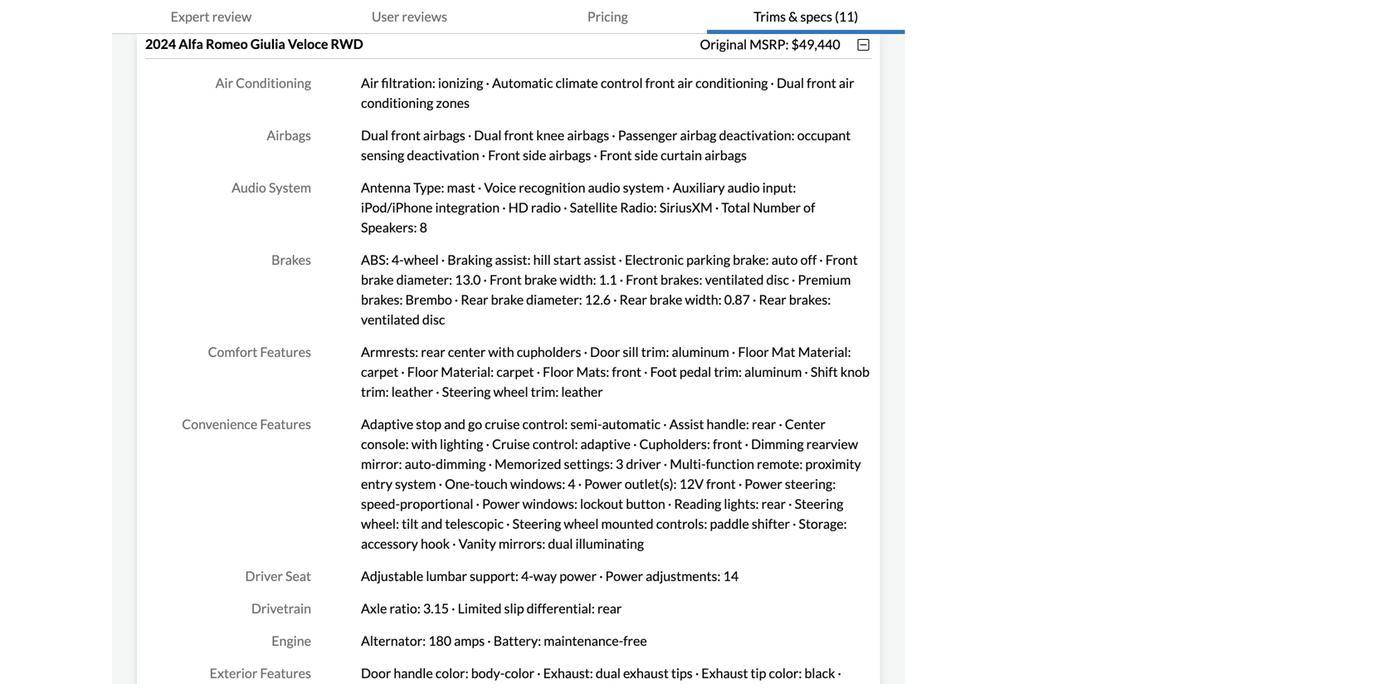 Task type: locate. For each thing, give the bounding box(es) containing it.
rear down 13.0
[[461, 291, 489, 308]]

body-
[[471, 665, 505, 681]]

wheel inside abs: 4-wheel · braking assist: hill start assist · electronic parking brake: auto off · front brake diameter: 13.0 · front brake width: 1.1 · front brakes: ventilated disc · premium brakes: brembo · rear brake diameter: 12.6 · rear brake width: 0.87 · rear brakes: ventilated disc
[[404, 252, 439, 268]]

· right power
[[600, 568, 603, 584]]

power down illuminating
[[606, 568, 643, 584]]

1 vertical spatial features
[[260, 416, 311, 432]]

1 vertical spatial dual
[[596, 665, 621, 681]]

· up telescopic
[[476, 496, 480, 512]]

shifter
[[752, 516, 790, 532]]

0 horizontal spatial material:
[[441, 364, 494, 380]]

0 horizontal spatial side
[[523, 147, 547, 163]]

0 vertical spatial control:
[[523, 416, 568, 432]]

dual
[[777, 75, 805, 91], [361, 127, 389, 143], [474, 127, 502, 143]]

brake down 'abs:'
[[361, 272, 394, 288]]

seat
[[286, 568, 311, 584]]

0 horizontal spatial leather
[[392, 384, 433, 400]]

1 horizontal spatial and
[[444, 416, 466, 432]]

1 horizontal spatial air
[[839, 75, 855, 91]]

ventilated up 0.87
[[705, 272, 764, 288]]

1 horizontal spatial 4-
[[521, 568, 534, 584]]

2 vertical spatial steering
[[513, 516, 561, 532]]

· right amps
[[488, 633, 491, 649]]

pricing tab
[[509, 0, 707, 34]]

driver
[[245, 568, 283, 584]]

0 vertical spatial features
[[260, 344, 311, 360]]

reading
[[674, 496, 722, 512]]

door
[[590, 344, 620, 360], [361, 665, 391, 681]]

proportional
[[400, 496, 474, 512]]

· down original msrp: $49,440
[[771, 75, 774, 91]]

0 horizontal spatial aluminum
[[672, 344, 730, 360]]

power down touch
[[482, 496, 520, 512]]

with inside adaptive stop and go cruise control: semi-automatic · assist handle: rear · center console: with lighting · cruise control: adaptive · cupholders: front · dimming rearview mirror: auto-dimming · memorized settings: 3 driver · multi-function remote: proximity entry system · one-touch windows: 4 · power outlet(s): 12v front · power steering: speed-proportional · power windows: lockout button · reading lights: rear · steering wheel: tilt and telescopic · steering wheel mounted controls: paddle shifter · storage: accessory hook · vanity mirrors: dual illuminating
[[412, 436, 437, 452]]

steering inside armrests: rear center with cupholders · door sill trim: aluminum · floor mat material: carpet · floor material: carpet · floor mats: front · foot pedal trim: aluminum · shift knob trim: leather · steering wheel trim: leather
[[442, 384, 491, 400]]

antenna
[[361, 179, 411, 196]]

0.87
[[725, 291, 750, 308]]

leather up stop
[[392, 384, 433, 400]]

brembo
[[406, 291, 452, 308]]

0 vertical spatial door
[[590, 344, 620, 360]]

adaptive
[[581, 436, 631, 452]]

1 horizontal spatial dual
[[596, 665, 621, 681]]

2024
[[145, 36, 176, 52]]

ipod/iphone
[[361, 199, 433, 215]]

tab list
[[112, 0, 906, 34]]

0 vertical spatial material:
[[798, 344, 852, 360]]

conditioning down the original
[[696, 75, 768, 91]]

1 vertical spatial material:
[[441, 364, 494, 380]]

0 horizontal spatial color:
[[436, 665, 469, 681]]

front up voice at the left top of page
[[488, 147, 520, 163]]

function
[[706, 456, 755, 472]]

1.1
[[599, 272, 617, 288]]

1 horizontal spatial wheel
[[494, 384, 528, 400]]

1 horizontal spatial system
[[623, 179, 664, 196]]

aluminum
[[672, 344, 730, 360], [745, 364, 802, 380]]

side down the passenger
[[635, 147, 658, 163]]

brake down assist:
[[491, 291, 524, 308]]

dual front airbags · dual front knee airbags · passenger airbag deactivation: occupant sensing deactivation · front side airbags · front side curtain airbags
[[361, 127, 851, 163]]

door down alternator:
[[361, 665, 391, 681]]

2 vertical spatial wheel
[[564, 516, 599, 532]]

3 rear from the left
[[759, 291, 787, 308]]

· up shifter
[[789, 496, 792, 512]]

audio up total
[[728, 179, 760, 196]]

exhaust:
[[543, 665, 593, 681]]

aluminum down mat
[[745, 364, 802, 380]]

1 vertical spatial width:
[[685, 291, 722, 308]]

carpet down armrests:
[[361, 364, 399, 380]]

0 horizontal spatial rear
[[461, 291, 489, 308]]

1 horizontal spatial conditioning
[[696, 75, 768, 91]]

· up the deactivation
[[468, 127, 472, 143]]

1 vertical spatial and
[[421, 516, 443, 532]]

door up mats:
[[590, 344, 620, 360]]

expert review tab
[[112, 0, 310, 34]]

steering:
[[785, 476, 836, 492]]

air filtration: ionizing · automatic climate control front air conditioning · dual front air conditioning zones
[[361, 75, 855, 111]]

0 horizontal spatial with
[[412, 436, 437, 452]]

disc down auto
[[767, 272, 790, 288]]

multi-
[[670, 456, 706, 472]]

settings:
[[564, 456, 613, 472]]

0 vertical spatial and
[[444, 416, 466, 432]]

limited
[[458, 600, 502, 616]]

and
[[444, 416, 466, 432], [421, 516, 443, 532]]

1 horizontal spatial door
[[590, 344, 620, 360]]

0 horizontal spatial system
[[395, 476, 436, 492]]

expert
[[171, 8, 210, 24]]

1 horizontal spatial air
[[361, 75, 379, 91]]

battery:
[[494, 633, 541, 649]]

system inside antenna type: mast · voice recognition audio system · auxiliary audio input: ipod/iphone integration · hd radio · satellite radio: siriusxm · total number of speakers: 8
[[623, 179, 664, 196]]

2 air from the left
[[839, 75, 855, 91]]

specs
[[801, 8, 833, 24]]

wheel down the 8 on the left top of page
[[404, 252, 439, 268]]

1 vertical spatial wheel
[[494, 384, 528, 400]]

lights:
[[724, 496, 759, 512]]

0 horizontal spatial width:
[[560, 272, 597, 288]]

1 horizontal spatial width:
[[685, 291, 722, 308]]

lumbar
[[426, 568, 467, 584]]

leather
[[392, 384, 433, 400], [562, 384, 603, 400]]

features
[[260, 344, 311, 360], [260, 416, 311, 432], [260, 665, 311, 681]]

1 vertical spatial door
[[361, 665, 391, 681]]

· right assist
[[619, 252, 623, 268]]

rear inside armrests: rear center with cupholders · door sill trim: aluminum · floor mat material: carpet · floor material: carpet · floor mats: front · foot pedal trim: aluminum · shift knob trim: leather · steering wheel trim: leather
[[421, 344, 446, 360]]

1 horizontal spatial color:
[[769, 665, 802, 681]]

rear
[[421, 344, 446, 360], [752, 416, 777, 432], [762, 496, 786, 512], [598, 600, 622, 616]]

0 horizontal spatial diameter:
[[396, 272, 453, 288]]

0 horizontal spatial brakes:
[[361, 291, 403, 308]]

air inside 'air filtration: ionizing · automatic climate control front air conditioning · dual front air conditioning zones'
[[361, 75, 379, 91]]

trims
[[754, 8, 786, 24]]

control:
[[523, 416, 568, 432], [533, 436, 578, 452]]

windows: down 4
[[523, 496, 578, 512]]

1 air from the left
[[216, 75, 233, 91]]

diameter:
[[396, 272, 453, 288], [527, 291, 583, 308]]

1 horizontal spatial with
[[488, 344, 514, 360]]

· right 4
[[578, 476, 582, 492]]

control: up the cruise
[[523, 416, 568, 432]]

slip
[[504, 600, 524, 616]]

0 vertical spatial ventilated
[[705, 272, 764, 288]]

2 leather from the left
[[562, 384, 603, 400]]

· left total
[[716, 199, 719, 215]]

carpet down cupholders
[[497, 364, 534, 380]]

2 features from the top
[[260, 416, 311, 432]]

steering up go
[[442, 384, 491, 400]]

1 features from the top
[[260, 344, 311, 360]]

one-
[[445, 476, 475, 492]]

braking
[[448, 252, 493, 268]]

with inside armrests: rear center with cupholders · door sill trim: aluminum · floor mat material: carpet · floor material: carpet · floor mats: front · foot pedal trim: aluminum · shift knob trim: leather · steering wheel trim: leather
[[488, 344, 514, 360]]

front
[[488, 147, 520, 163], [600, 147, 632, 163], [826, 252, 858, 268], [490, 272, 522, 288], [626, 272, 658, 288]]

control: up memorized
[[533, 436, 578, 452]]

and up hook
[[421, 516, 443, 532]]

· right 0.87
[[753, 291, 757, 308]]

dual down original msrp: $49,440
[[777, 75, 805, 91]]

floor down armrests:
[[407, 364, 438, 380]]

minus square image
[[856, 38, 872, 52]]

0 vertical spatial aluminum
[[672, 344, 730, 360]]

0 vertical spatial dual
[[548, 536, 573, 552]]

dual up adjustable lumbar support: 4-way power · power adjustments: 14
[[548, 536, 573, 552]]

1 horizontal spatial rear
[[620, 291, 647, 308]]

2 horizontal spatial dual
[[777, 75, 805, 91]]

1 horizontal spatial carpet
[[497, 364, 534, 380]]

2024 alfa romeo giulia veloce rwd
[[145, 36, 363, 52]]

differential:
[[527, 600, 595, 616]]

1 horizontal spatial material:
[[798, 344, 852, 360]]

· right tips
[[696, 665, 699, 681]]

2 vertical spatial features
[[260, 665, 311, 681]]

dimming
[[751, 436, 804, 452]]

4-
[[392, 252, 404, 268], [521, 568, 534, 584]]

1 vertical spatial system
[[395, 476, 436, 492]]

0 horizontal spatial disc
[[423, 311, 445, 328]]

· left hd
[[502, 199, 506, 215]]

2 rear from the left
[[620, 291, 647, 308]]

steering up 'storage:'
[[795, 496, 844, 512]]

1 audio from the left
[[588, 179, 621, 196]]

1 vertical spatial windows:
[[523, 496, 578, 512]]

material:
[[798, 344, 852, 360], [441, 364, 494, 380]]

1 side from the left
[[523, 147, 547, 163]]

1 horizontal spatial steering
[[513, 516, 561, 532]]

0 horizontal spatial carpet
[[361, 364, 399, 380]]

speed-
[[361, 496, 400, 512]]

· right 13.0
[[484, 272, 487, 288]]

touch
[[475, 476, 508, 492]]

floor
[[738, 344, 769, 360], [407, 364, 438, 380], [543, 364, 574, 380]]

ratio:
[[390, 600, 421, 616]]

trim:
[[642, 344, 670, 360], [714, 364, 742, 380], [361, 384, 389, 400], [531, 384, 559, 400]]

1 horizontal spatial side
[[635, 147, 658, 163]]

2 horizontal spatial rear
[[759, 291, 787, 308]]

1 horizontal spatial diameter:
[[527, 291, 583, 308]]

curtain
[[661, 147, 702, 163]]

features right convenience
[[260, 416, 311, 432]]

exterior
[[210, 665, 258, 681]]

side down knee
[[523, 147, 547, 163]]

tab list containing expert review
[[112, 0, 906, 34]]

· right 12.6
[[614, 291, 617, 308]]

illuminating
[[576, 536, 644, 552]]

exhaust
[[624, 665, 669, 681]]

disc down brembo
[[423, 311, 445, 328]]

mirror:
[[361, 456, 402, 472]]

assist:
[[495, 252, 531, 268]]

zones
[[436, 95, 470, 111]]

3 features from the top
[[260, 665, 311, 681]]

dimming
[[436, 456, 486, 472]]

1 vertical spatial steering
[[795, 496, 844, 512]]

0 vertical spatial wheel
[[404, 252, 439, 268]]

· left foot
[[644, 364, 648, 380]]

1 vertical spatial with
[[412, 436, 437, 452]]

0 horizontal spatial 4-
[[392, 252, 404, 268]]

support:
[[470, 568, 519, 584]]

1 vertical spatial aluminum
[[745, 364, 802, 380]]

rear left center
[[421, 344, 446, 360]]

handle
[[394, 665, 433, 681]]

2 horizontal spatial wheel
[[564, 516, 599, 532]]

pricing
[[588, 8, 628, 24]]

floor down cupholders
[[543, 364, 574, 380]]

1 horizontal spatial audio
[[728, 179, 760, 196]]

audio up satellite
[[588, 179, 621, 196]]

1 vertical spatial 4-
[[521, 568, 534, 584]]

0 horizontal spatial audio
[[588, 179, 621, 196]]

0 horizontal spatial wheel
[[404, 252, 439, 268]]

0 vertical spatial windows:
[[511, 476, 566, 492]]

mast
[[447, 179, 476, 196]]

0 horizontal spatial steering
[[442, 384, 491, 400]]

mounted
[[602, 516, 654, 532]]

(11)
[[835, 8, 859, 24]]

· right off
[[820, 252, 823, 268]]

with right center
[[488, 344, 514, 360]]

0 horizontal spatial air
[[678, 75, 693, 91]]

1 horizontal spatial leather
[[562, 384, 603, 400]]

filtration:
[[381, 75, 436, 91]]

width: left 0.87
[[685, 291, 722, 308]]

·
[[486, 75, 490, 91], [771, 75, 774, 91], [468, 127, 472, 143], [612, 127, 616, 143], [482, 147, 486, 163], [594, 147, 598, 163], [478, 179, 482, 196], [667, 179, 671, 196], [502, 199, 506, 215], [564, 199, 567, 215], [716, 199, 719, 215], [441, 252, 445, 268], [619, 252, 623, 268], [820, 252, 823, 268], [484, 272, 487, 288], [620, 272, 624, 288], [792, 272, 796, 288], [455, 291, 458, 308], [614, 291, 617, 308], [753, 291, 757, 308], [584, 344, 588, 360], [732, 344, 736, 360], [401, 364, 405, 380], [537, 364, 540, 380], [644, 364, 648, 380], [805, 364, 809, 380], [436, 384, 440, 400], [664, 416, 667, 432], [779, 416, 783, 432], [486, 436, 490, 452], [634, 436, 637, 452], [745, 436, 749, 452], [489, 456, 492, 472], [664, 456, 668, 472], [439, 476, 443, 492], [578, 476, 582, 492], [739, 476, 742, 492], [476, 496, 480, 512], [668, 496, 672, 512], [789, 496, 792, 512], [506, 516, 510, 532], [793, 516, 797, 532], [453, 536, 456, 552], [600, 568, 603, 584], [452, 600, 455, 616], [488, 633, 491, 649], [537, 665, 541, 681], [696, 665, 699, 681], [838, 665, 842, 681]]

wheel up cruise
[[494, 384, 528, 400]]

· up siriusxm
[[667, 179, 671, 196]]

system up radio:
[[623, 179, 664, 196]]

0 horizontal spatial ventilated
[[361, 311, 420, 328]]

1 vertical spatial disc
[[423, 311, 445, 328]]

air for air conditioning
[[216, 75, 233, 91]]

front right control
[[646, 75, 675, 91]]

color: right the tip
[[769, 665, 802, 681]]

0 horizontal spatial and
[[421, 516, 443, 532]]

· up mirrors:
[[506, 516, 510, 532]]

recognition
[[519, 179, 586, 196]]

0 vertical spatial width:
[[560, 272, 597, 288]]

2 air from the left
[[361, 75, 379, 91]]

system down auto-
[[395, 476, 436, 492]]

12.6
[[585, 291, 611, 308]]

1 vertical spatial conditioning
[[361, 95, 434, 111]]

wheel down lockout
[[564, 516, 599, 532]]

0 vertical spatial 4-
[[392, 252, 404, 268]]

power
[[585, 476, 622, 492], [745, 476, 783, 492], [482, 496, 520, 512], [606, 568, 643, 584]]

entry
[[361, 476, 393, 492]]

siriusxm
[[660, 199, 713, 215]]

conditioning down filtration:
[[361, 95, 434, 111]]

0 horizontal spatial dual
[[548, 536, 573, 552]]

leather down mats:
[[562, 384, 603, 400]]

1 horizontal spatial floor
[[543, 364, 574, 380]]

door handle color: body-color · exhaust: dual exhaust tips · exhaust tip color: black ·
[[361, 665, 860, 684]]

dual inside adaptive stop and go cruise control: semi-automatic · assist handle: rear · center console: with lighting · cruise control: adaptive · cupholders: front · dimming rearview mirror: auto-dimming · memorized settings: 3 driver · multi-function remote: proximity entry system · one-touch windows: 4 · power outlet(s): 12v front · power steering: speed-proportional · power windows: lockout button · reading lights: rear · steering wheel: tilt and telescopic · steering wheel mounted controls: paddle shifter · storage: accessory hook · vanity mirrors: dual illuminating
[[548, 536, 573, 552]]

0 horizontal spatial air
[[216, 75, 233, 91]]

and left go
[[444, 416, 466, 432]]

width:
[[560, 272, 597, 288], [685, 291, 722, 308]]

1 horizontal spatial ventilated
[[705, 272, 764, 288]]

brake
[[361, 272, 394, 288], [525, 272, 557, 288], [491, 291, 524, 308], [650, 291, 683, 308]]

0 horizontal spatial door
[[361, 665, 391, 681]]

· up satellite
[[594, 147, 598, 163]]

user reviews
[[372, 8, 447, 24]]

0 vertical spatial system
[[623, 179, 664, 196]]

ventilated
[[705, 272, 764, 288], [361, 311, 420, 328]]

rear right 12.6
[[620, 291, 647, 308]]

0 vertical spatial conditioning
[[696, 75, 768, 91]]

brake down electronic
[[650, 291, 683, 308]]

wheel inside armrests: rear center with cupholders · door sill trim: aluminum · floor mat material: carpet · floor material: carpet · floor mats: front · foot pedal trim: aluminum · shift knob trim: leather · steering wheel trim: leather
[[494, 384, 528, 400]]

brakes:
[[661, 272, 703, 288], [361, 291, 403, 308], [789, 291, 831, 308]]

1 horizontal spatial disc
[[767, 272, 790, 288]]

0 horizontal spatial floor
[[407, 364, 438, 380]]

aluminum up pedal
[[672, 344, 730, 360]]

rear right 0.87
[[759, 291, 787, 308]]

trim: down cupholders
[[531, 384, 559, 400]]

0 vertical spatial steering
[[442, 384, 491, 400]]

brakes: down premium
[[789, 291, 831, 308]]

0 vertical spatial with
[[488, 344, 514, 360]]

trims & specs (11) tab
[[707, 0, 906, 34]]

review
[[212, 8, 252, 24]]

go
[[468, 416, 482, 432]]

lockout
[[580, 496, 624, 512]]



Task type: describe. For each thing, give the bounding box(es) containing it.
integration
[[435, 199, 500, 215]]

1 vertical spatial ventilated
[[361, 311, 420, 328]]

center
[[448, 344, 486, 360]]

cruise
[[492, 436, 530, 452]]

· right 1.1
[[620, 272, 624, 288]]

0 vertical spatial diameter:
[[396, 272, 453, 288]]

wheel inside adaptive stop and go cruise control: semi-automatic · assist handle: rear · center console: with lighting · cruise control: adaptive · cupholders: front · dimming rearview mirror: auto-dimming · memorized settings: 3 driver · multi-function remote: proximity entry system · one-touch windows: 4 · power outlet(s): 12v front · power steering: speed-proportional · power windows: lockout button · reading lights: rear · steering wheel: tilt and telescopic · steering wheel mounted controls: paddle shifter · storage: accessory hook · vanity mirrors: dual illuminating
[[564, 516, 599, 532]]

sensing
[[361, 147, 405, 163]]

1 vertical spatial diameter:
[[527, 291, 583, 308]]

· right black
[[838, 665, 842, 681]]

· left the passenger
[[612, 127, 616, 143]]

1 vertical spatial control:
[[533, 436, 578, 452]]

automatic
[[602, 416, 661, 432]]

drivetrain
[[251, 600, 311, 616]]

180
[[429, 633, 452, 649]]

· up controls:
[[668, 496, 672, 512]]

features for comfort features
[[260, 344, 311, 360]]

auto
[[772, 252, 798, 268]]

cupholders
[[517, 344, 582, 360]]

rear up maintenance-
[[598, 600, 622, 616]]

· right "color"
[[537, 665, 541, 681]]

1 carpet from the left
[[361, 364, 399, 380]]

driver seat
[[245, 568, 311, 584]]

· up lights:
[[739, 476, 742, 492]]

power up lockout
[[585, 476, 622, 492]]

paddle
[[710, 516, 750, 532]]

0 vertical spatial disc
[[767, 272, 790, 288]]

· up mats:
[[584, 344, 588, 360]]

front up premium
[[826, 252, 858, 268]]

power down remote:
[[745, 476, 783, 492]]

free
[[624, 633, 647, 649]]

airbags down knee
[[549, 147, 591, 163]]

trim: up adaptive
[[361, 384, 389, 400]]

armrests:
[[361, 344, 419, 360]]

alfa
[[179, 36, 203, 52]]

3.15
[[423, 600, 449, 616]]

· down cupholders
[[537, 364, 540, 380]]

· right ionizing
[[486, 75, 490, 91]]

· up dimming
[[779, 416, 783, 432]]

airbags down airbag on the top
[[705, 147, 747, 163]]

· down automatic
[[634, 436, 637, 452]]

front left knee
[[504, 127, 534, 143]]

· right shifter
[[793, 516, 797, 532]]

tilt
[[402, 516, 419, 532]]

1 horizontal spatial dual
[[474, 127, 502, 143]]

· left the cruise
[[486, 436, 490, 452]]

knee
[[537, 127, 565, 143]]

center
[[785, 416, 826, 432]]

front down the $49,440
[[807, 75, 837, 91]]

original msrp: $49,440
[[700, 36, 841, 52]]

2 horizontal spatial floor
[[738, 344, 769, 360]]

· left mat
[[732, 344, 736, 360]]

reviews
[[402, 8, 447, 24]]

2 carpet from the left
[[497, 364, 534, 380]]

engine
[[272, 633, 311, 649]]

satellite
[[570, 199, 618, 215]]

· down 13.0
[[455, 291, 458, 308]]

speakers:
[[361, 219, 417, 235]]

cruise
[[485, 416, 520, 432]]

0 horizontal spatial conditioning
[[361, 95, 434, 111]]

front down function
[[707, 476, 736, 492]]

front down handle:
[[713, 436, 743, 452]]

2 side from the left
[[635, 147, 658, 163]]

rwd
[[331, 36, 363, 52]]

proximity
[[806, 456, 862, 472]]

adjustments:
[[646, 568, 721, 584]]

msrp:
[[750, 36, 789, 52]]

door inside armrests: rear center with cupholders · door sill trim: aluminum · floor mat material: carpet · floor material: carpet · floor mats: front · foot pedal trim: aluminum · shift knob trim: leather · steering wheel trim: leather
[[590, 344, 620, 360]]

trim: right pedal
[[714, 364, 742, 380]]

start
[[554, 252, 581, 268]]

comfort
[[208, 344, 258, 360]]

deactivation
[[407, 147, 480, 163]]

type:
[[414, 179, 445, 196]]

of
[[804, 199, 816, 215]]

deactivation:
[[719, 127, 795, 143]]

· left shift
[[805, 364, 809, 380]]

trim: up foot
[[642, 344, 670, 360]]

1 rear from the left
[[461, 291, 489, 308]]

alternator:
[[361, 633, 426, 649]]

convenience features
[[182, 416, 311, 432]]

conditioning
[[236, 75, 311, 91]]

airbag
[[680, 127, 717, 143]]

dual inside 'air filtration: ionizing · automatic climate control front air conditioning · dual front air conditioning zones'
[[777, 75, 805, 91]]

user reviews tab
[[310, 0, 509, 34]]

brake down hill
[[525, 272, 557, 288]]

knob
[[841, 364, 870, 380]]

12v
[[680, 476, 704, 492]]

features for exterior features
[[260, 665, 311, 681]]

front up 'sensing' at the top of page
[[391, 127, 421, 143]]

1 air from the left
[[678, 75, 693, 91]]

air for air filtration: ionizing · automatic climate control front air conditioning · dual front air conditioning zones
[[361, 75, 379, 91]]

dual inside door handle color: body-color · exhaust: dual exhaust tips · exhaust tip color: black ·
[[596, 665, 621, 681]]

front inside armrests: rear center with cupholders · door sill trim: aluminum · floor mat material: carpet · floor material: carpet · floor mats: front · foot pedal trim: aluminum · shift knob trim: leather · steering wheel trim: leather
[[612, 364, 642, 380]]

comfort features
[[208, 344, 311, 360]]

front down the passenger
[[600, 147, 632, 163]]

cupholders:
[[640, 436, 711, 452]]

· left 'one-'
[[439, 476, 443, 492]]

memorized
[[495, 456, 562, 472]]

rear up shifter
[[762, 496, 786, 512]]

front down assist:
[[490, 272, 522, 288]]

1 leather from the left
[[392, 384, 433, 400]]

&
[[789, 8, 798, 24]]

axle
[[361, 600, 387, 616]]

radio
[[531, 199, 561, 215]]

· up touch
[[489, 456, 492, 472]]

air conditioning
[[216, 75, 311, 91]]

3
[[616, 456, 624, 472]]

· down armrests:
[[401, 364, 405, 380]]

adjustable lumbar support: 4-way power · power adjustments: 14
[[361, 568, 739, 584]]

control
[[601, 75, 643, 91]]

climate
[[556, 75, 598, 91]]

auto-
[[405, 456, 436, 472]]

off
[[801, 252, 817, 268]]

voice
[[484, 179, 517, 196]]

hook
[[421, 536, 450, 552]]

14
[[724, 568, 739, 584]]

trims & specs (11)
[[754, 8, 859, 24]]

· up function
[[745, 436, 749, 452]]

abs: 4-wheel · braking assist: hill start assist · electronic parking brake: auto off · front brake diameter: 13.0 · front brake width: 1.1 · front brakes: ventilated disc · premium brakes: brembo · rear brake diameter: 12.6 · rear brake width: 0.87 · rear brakes: ventilated disc
[[361, 252, 858, 328]]

driver
[[626, 456, 661, 472]]

2 color: from the left
[[769, 665, 802, 681]]

1 horizontal spatial aluminum
[[745, 364, 802, 380]]

0 horizontal spatial dual
[[361, 127, 389, 143]]

romeo
[[206, 36, 248, 52]]

mat
[[772, 344, 796, 360]]

· up voice at the left top of page
[[482, 147, 486, 163]]

· right 3.15
[[452, 600, 455, 616]]

2 horizontal spatial steering
[[795, 496, 844, 512]]

rear up dimming
[[752, 416, 777, 432]]

features for convenience features
[[260, 416, 311, 432]]

auxiliary
[[673, 179, 725, 196]]

· right radio
[[564, 199, 567, 215]]

user
[[372, 8, 400, 24]]

· right hook
[[453, 536, 456, 552]]

handle:
[[707, 416, 750, 432]]

1 color: from the left
[[436, 665, 469, 681]]

· up stop
[[436, 384, 440, 400]]

2 horizontal spatial brakes:
[[789, 291, 831, 308]]

· left assist
[[664, 416, 667, 432]]

airbags
[[267, 127, 311, 143]]

airbags right knee
[[567, 127, 610, 143]]

vanity
[[459, 536, 496, 552]]

· right driver
[[664, 456, 668, 472]]

way
[[534, 568, 557, 584]]

hill
[[534, 252, 551, 268]]

1 horizontal spatial brakes:
[[661, 272, 703, 288]]

system inside adaptive stop and go cruise control: semi-automatic · assist handle: rear · center console: with lighting · cruise control: adaptive · cupholders: front · dimming rearview mirror: auto-dimming · memorized settings: 3 driver · multi-function remote: proximity entry system · one-touch windows: 4 · power outlet(s): 12v front · power steering: speed-proportional · power windows: lockout button · reading lights: rear · steering wheel: tilt and telescopic · steering wheel mounted controls: paddle shifter · storage: accessory hook · vanity mirrors: dual illuminating
[[395, 476, 436, 492]]

giulia
[[251, 36, 285, 52]]

· left braking
[[441, 252, 445, 268]]

ionizing
[[438, 75, 484, 91]]

4- inside abs: 4-wheel · braking assist: hill start assist · electronic parking brake: auto off · front brake diameter: 13.0 · front brake width: 1.1 · front brakes: ventilated disc · premium brakes: brembo · rear brake diameter: 12.6 · rear brake width: 0.87 · rear brakes: ventilated disc
[[392, 252, 404, 268]]

audio system
[[232, 179, 311, 196]]

· right mast
[[478, 179, 482, 196]]

outlet(s):
[[625, 476, 677, 492]]

2 audio from the left
[[728, 179, 760, 196]]

maintenance-
[[544, 633, 624, 649]]

adaptive stop and go cruise control: semi-automatic · assist handle: rear · center console: with lighting · cruise control: adaptive · cupholders: front · dimming rearview mirror: auto-dimming · memorized settings: 3 driver · multi-function remote: proximity entry system · one-touch windows: 4 · power outlet(s): 12v front · power steering: speed-proportional · power windows: lockout button · reading lights: rear · steering wheel: tilt and telescopic · steering wheel mounted controls: paddle shifter · storage: accessory hook · vanity mirrors: dual illuminating
[[361, 416, 862, 552]]

pedal
[[680, 364, 712, 380]]

electronic
[[625, 252, 684, 268]]

front down electronic
[[626, 272, 658, 288]]

amps
[[454, 633, 485, 649]]

· down auto
[[792, 272, 796, 288]]

system
[[269, 179, 311, 196]]

door inside door handle color: body-color · exhaust: dual exhaust tips · exhaust tip color: black ·
[[361, 665, 391, 681]]

passenger
[[618, 127, 678, 143]]

airbags up the deactivation
[[423, 127, 466, 143]]



Task type: vqa. For each thing, say whether or not it's contained in the screenshot.
romeo
yes



